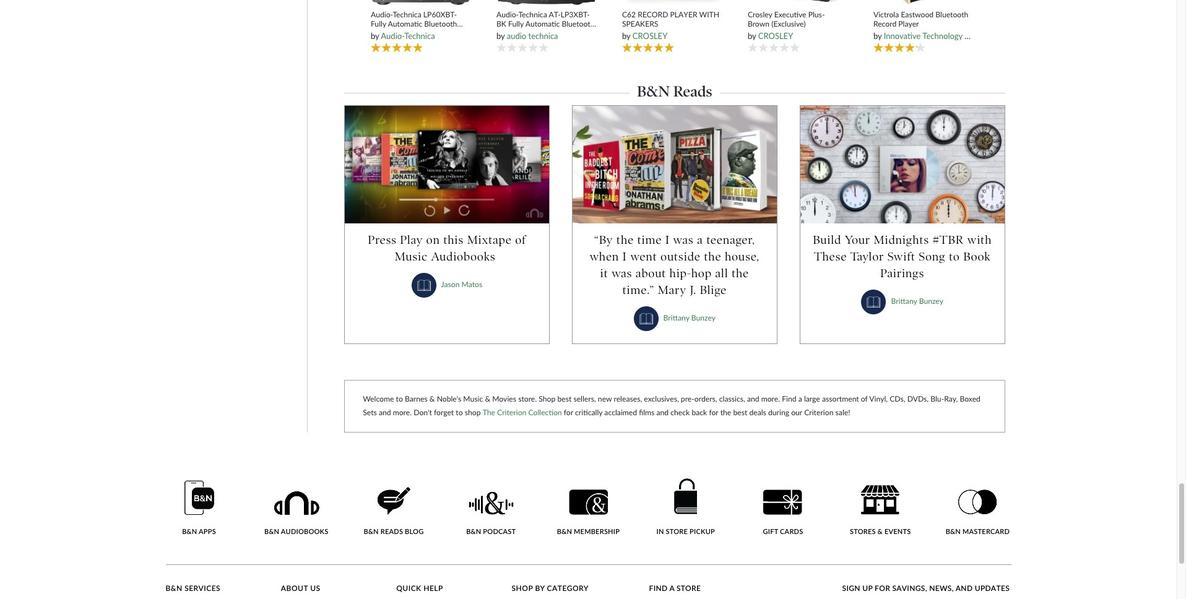 Task type: locate. For each thing, give the bounding box(es) containing it.
2 vertical spatial a
[[669, 584, 675, 593]]

1 horizontal spatial bunzey
[[919, 297, 943, 306]]

1 fully from the left
[[371, 19, 386, 29]]

0 horizontal spatial bunzey
[[691, 314, 716, 323]]

audio- inside audio-technica at-lp3xbt- bk fully automatic bluetooth belt drive turntable
[[496, 10, 518, 19]]

music down play
[[395, 249, 428, 263]]

1 vertical spatial was
[[612, 266, 632, 280]]

criterion down movies
[[497, 408, 526, 418]]

0 vertical spatial i
[[665, 232, 670, 247]]

to left "shop" at bottom
[[456, 408, 463, 418]]

crosley down (exclusive)
[[758, 31, 793, 41]]

in store pickup
[[657, 528, 715, 536]]

for right up
[[875, 584, 890, 593]]

by down record
[[873, 31, 882, 41]]

1 automatic from the left
[[388, 19, 422, 29]]

1 belt from the left
[[401, 29, 414, 38]]

2 horizontal spatial to
[[949, 249, 960, 263]]

this
[[443, 232, 464, 247]]

1 horizontal spatial brittany bunzey
[[891, 297, 943, 306]]

services
[[185, 584, 220, 593]]

b&n for b&n reads blog
[[364, 528, 379, 536]]

crosley for crosley executive plus- brown (exclusive) by crosley
[[758, 31, 793, 41]]

music inside press play on this mixtape of music audiobooks
[[395, 249, 428, 263]]

1 horizontal spatial brittany
[[891, 297, 917, 306]]

b&n for b&n apps
[[182, 528, 197, 536]]

song
[[919, 249, 946, 263]]

your
[[845, 232, 870, 247]]

automatic up the technica
[[525, 19, 560, 29]]

stores & events
[[850, 528, 911, 536]]

1 vertical spatial brittany
[[663, 314, 689, 323]]

1 horizontal spatial automatic
[[525, 19, 560, 29]]

belt down bk
[[496, 29, 510, 38]]

0 horizontal spatial crosley link
[[633, 31, 668, 41]]

0 horizontal spatial fully
[[371, 19, 386, 29]]

store
[[666, 528, 688, 536]]

1 horizontal spatial crosley link
[[758, 31, 793, 41]]

2 drive from the left
[[512, 29, 530, 38]]

was up outside at the top right
[[673, 232, 694, 247]]

0 vertical spatial bunzey
[[919, 297, 943, 306]]

of inside welcome to barnes & noble's music & movies store. shop best sellers, new releases, exclusives, pre-orders, classics, and more. find a large assortment of vinyl, cds, dvds, blu-ray, boxed sets and more. don't forget to shop
[[861, 395, 868, 404]]

stores & events link
[[847, 486, 914, 536]]

0 horizontal spatial was
[[612, 266, 632, 280]]

brittany bunzey down j.
[[663, 314, 716, 323]]

by left "audio-technica" link
[[371, 31, 379, 41]]

0 horizontal spatial bluetooth
[[424, 19, 457, 29]]

0 vertical spatial more.
[[761, 395, 780, 404]]

more. up during in the right of the page
[[761, 395, 780, 404]]

1 vertical spatial find
[[649, 584, 668, 593]]

0 vertical spatial to
[[949, 249, 960, 263]]

0 horizontal spatial best
[[557, 395, 572, 404]]

1 horizontal spatial i
[[665, 232, 670, 247]]

technica
[[393, 10, 421, 19], [518, 10, 547, 19], [404, 31, 435, 41]]

by for crosley executive plus- brown (exclusive) by crosley
[[748, 31, 756, 41]]

updates
[[975, 584, 1010, 593]]

1 vertical spatial brittany bunzey link
[[663, 314, 716, 323]]

1 horizontal spatial music
[[463, 395, 483, 404]]

1 vertical spatial music
[[463, 395, 483, 404]]

record
[[873, 19, 897, 29]]

crosley link down the speakers
[[633, 31, 668, 41]]

0 horizontal spatial music
[[395, 249, 428, 263]]

best right shop
[[557, 395, 572, 404]]

apps
[[199, 528, 216, 536]]

i left went
[[623, 249, 627, 263]]

the down house,
[[732, 266, 749, 280]]

turntable inside audio-technica at-lp3xbt- bk fully automatic bluetooth belt drive turntable
[[531, 29, 563, 38]]

ray,
[[944, 395, 958, 404]]

the
[[616, 232, 634, 247], [704, 249, 721, 263], [732, 266, 749, 280], [720, 408, 731, 418]]

to down #tbr
[[949, 249, 960, 263]]

bluetooth down lp3xbt-
[[562, 19, 595, 29]]

1 drive from the left
[[416, 29, 434, 38]]

0 vertical spatial best
[[557, 395, 572, 404]]

blog
[[405, 528, 424, 536]]

crosley
[[633, 31, 668, 41], [758, 31, 793, 41]]

acclaimed
[[604, 408, 637, 418]]

bunzey down blige on the top right of page
[[691, 314, 716, 323]]

and down exclusives, pre-
[[656, 408, 669, 418]]

of right 'mixtape'
[[515, 232, 526, 247]]

find left store
[[649, 584, 668, 593]]

1 crosley link from the left
[[633, 31, 668, 41]]

2 fully from the left
[[508, 19, 524, 29]]

0 horizontal spatial to
[[396, 395, 403, 404]]

b&n for b&n reads
[[637, 82, 670, 100]]

#tbr
[[933, 232, 964, 247]]

bunzey
[[919, 297, 943, 306], [691, 314, 716, 323]]

forget
[[434, 408, 454, 418]]

films
[[639, 408, 655, 418]]

drive inside audio-technica at-lp3xbt- bk fully automatic bluetooth belt drive turntable
[[512, 29, 530, 38]]

1 horizontal spatial &
[[485, 395, 490, 404]]

store.
[[518, 395, 537, 404]]

technica inside audio-technica lp60xbt- fully automatic bluetooth wireless belt drive turntable
[[393, 10, 421, 19]]

shop
[[465, 408, 481, 418]]

was right it
[[612, 266, 632, 280]]

0 horizontal spatial brittany bunzey
[[663, 314, 716, 323]]

1 horizontal spatial best
[[733, 408, 747, 418]]

in store pickup link
[[652, 479, 719, 536]]

brittany for the
[[663, 314, 689, 323]]

1 vertical spatial brittany bunzey
[[663, 314, 716, 323]]

audio- for audio technica
[[496, 10, 518, 19]]

4 by from the left
[[748, 31, 756, 41]]

on
[[426, 232, 440, 247]]

0 horizontal spatial i
[[623, 249, 627, 263]]

drive inside audio-technica lp60xbt- fully automatic bluetooth wireless belt drive turntable
[[416, 29, 434, 38]]

0 horizontal spatial brittany bunzey link
[[663, 314, 716, 323]]

sign up for savings, news, and updates
[[842, 584, 1010, 593]]

sellers,
[[574, 395, 596, 404]]

b&n apps
[[182, 528, 216, 536]]

store
[[677, 584, 701, 593]]

automatic up the 'by audio-technica'
[[388, 19, 422, 29]]

and right sets
[[379, 408, 391, 418]]

2 crosley from the left
[[758, 31, 793, 41]]

0 horizontal spatial belt
[[401, 29, 414, 38]]

by audio-technica
[[371, 31, 435, 41]]

crosley executive plus- brown (exclusive) image
[[749, 0, 848, 5]]

1 horizontal spatial bluetooth
[[562, 19, 595, 29]]

1 horizontal spatial find
[[782, 395, 796, 404]]

crosley inside c62 record player with speakers by crosley
[[633, 31, 668, 41]]

press play on this mixtape of music audiobooks image
[[345, 106, 549, 223]]

matos
[[462, 280, 482, 289]]

1 horizontal spatial criterion
[[804, 408, 834, 418]]

technica inside audio-technica at-lp3xbt- bk fully automatic bluetooth belt drive turntable
[[518, 10, 547, 19]]

quick
[[396, 584, 421, 593]]

5 by from the left
[[873, 31, 882, 41]]

best
[[557, 395, 572, 404], [733, 408, 747, 418]]

technica down the audio-technica at-lp3xbt-bk fully automatic bluetooth belt drive turntable image
[[518, 10, 547, 19]]

0 vertical spatial of
[[515, 232, 526, 247]]

technica down audio-technica lp60xbt- fully automatic bluetooth wireless belt drive turntable "image"
[[393, 10, 421, 19]]

1 horizontal spatial to
[[456, 408, 463, 418]]

to inside build your midnights #tbr with these taylor swift song to book pairings
[[949, 249, 960, 263]]

more.
[[761, 395, 780, 404], [393, 408, 412, 418]]

turntable inside audio-technica lp60xbt- fully automatic bluetooth wireless belt drive turntable
[[436, 29, 467, 38]]

1 horizontal spatial of
[[861, 395, 868, 404]]

2 horizontal spatial bluetooth
[[936, 10, 968, 19]]

by down 'brown'
[[748, 31, 756, 41]]

crosley link
[[633, 31, 668, 41], [758, 31, 793, 41]]

& right the stores
[[878, 528, 883, 536]]

1 horizontal spatial drive
[[512, 29, 530, 38]]

1 vertical spatial bunzey
[[691, 314, 716, 323]]

the down classics,
[[720, 408, 731, 418]]

1 horizontal spatial was
[[673, 232, 694, 247]]

0 vertical spatial brittany
[[891, 297, 917, 306]]

2 horizontal spatial &
[[878, 528, 883, 536]]

brittany bunzey link down the pairings
[[891, 297, 943, 306]]

&
[[430, 395, 435, 404], [485, 395, 490, 404], [878, 528, 883, 536]]

0 horizontal spatial &
[[430, 395, 435, 404]]

1 horizontal spatial fully
[[508, 19, 524, 29]]

belt inside audio-technica at-lp3xbt- bk fully automatic bluetooth belt drive turntable
[[496, 29, 510, 38]]

best down classics,
[[733, 408, 747, 418]]

these
[[814, 249, 847, 263]]

1 horizontal spatial crosley
[[758, 31, 793, 41]]

b&n membership link
[[555, 490, 622, 536]]

b&n audiobooks
[[264, 528, 328, 536]]

brittany bunzey link down j.
[[663, 314, 716, 323]]

more. down barnes
[[393, 408, 412, 418]]

audio-technica lp60xbt- fully automatic bluetooth wireless belt drive turntable link
[[371, 10, 471, 38]]

0 vertical spatial was
[[673, 232, 694, 247]]

bunzey down the pairings
[[919, 297, 943, 306]]

for right back
[[709, 408, 718, 418]]

sale!
[[835, 408, 850, 418]]

0 horizontal spatial brittany
[[663, 314, 689, 323]]

a left store
[[669, 584, 675, 593]]

teenager,
[[706, 232, 755, 247]]

for left critically
[[564, 408, 573, 418]]

find
[[782, 395, 796, 404], [649, 584, 668, 593]]

by inside victrola eastwood bluetooth record player by innovative technology electronics, llc
[[873, 31, 882, 41]]

0 vertical spatial a
[[697, 232, 703, 247]]

criterion down large
[[804, 408, 834, 418]]

electronics,
[[965, 31, 1005, 41]]

0 vertical spatial brittany bunzey link
[[891, 297, 943, 306]]

the up all
[[704, 249, 721, 263]]

find up our
[[782, 395, 796, 404]]

music up "shop" at bottom
[[463, 395, 483, 404]]

audio- for audio-technica
[[371, 10, 393, 19]]

b&n mastercard link
[[944, 490, 1011, 536]]

0 horizontal spatial criterion
[[497, 408, 526, 418]]

fully up audio
[[508, 19, 524, 29]]

0 vertical spatial find
[[782, 395, 796, 404]]

1 horizontal spatial belt
[[496, 29, 510, 38]]

and right news,
[[956, 584, 973, 593]]

jason matos
[[441, 280, 482, 289]]

2 belt from the left
[[496, 29, 510, 38]]

1 turntable from the left
[[436, 29, 467, 38]]

bluetooth
[[936, 10, 968, 19], [424, 19, 457, 29], [562, 19, 595, 29]]

crosley inside crosley executive plus- brown (exclusive) by crosley
[[758, 31, 793, 41]]

0 vertical spatial music
[[395, 249, 428, 263]]

back
[[692, 408, 707, 418]]

audio-technica link
[[381, 31, 435, 41]]

0 horizontal spatial turntable
[[436, 29, 467, 38]]

mastercard
[[963, 528, 1010, 536]]

bluetooth inside audio-technica lp60xbt- fully automatic bluetooth wireless belt drive turntable
[[424, 19, 457, 29]]

b&n
[[637, 82, 670, 100], [182, 528, 197, 536], [264, 528, 279, 536], [364, 528, 379, 536], [466, 528, 481, 536], [557, 528, 572, 536], [946, 528, 961, 536], [166, 584, 182, 593]]

player
[[898, 19, 919, 29]]

2 turntable from the left
[[531, 29, 563, 38]]

"by
[[594, 232, 613, 247]]

1 criterion from the left
[[497, 408, 526, 418]]

swift
[[888, 249, 915, 263]]

fully up wireless
[[371, 19, 386, 29]]

bluetooth down lp60xbt-
[[424, 19, 457, 29]]

3 by from the left
[[622, 31, 630, 41]]

music
[[395, 249, 428, 263], [463, 395, 483, 404]]

0 horizontal spatial crosley
[[633, 31, 668, 41]]

1 by from the left
[[371, 31, 379, 41]]

0 horizontal spatial drive
[[416, 29, 434, 38]]

2 crosley link from the left
[[758, 31, 793, 41]]

& up the
[[485, 395, 490, 404]]

gift cards link
[[750, 490, 817, 536]]

brittany bunzey link
[[891, 297, 943, 306], [663, 314, 716, 323]]

noble's
[[437, 395, 461, 404]]

by inside crosley executive plus- brown (exclusive) by crosley
[[748, 31, 756, 41]]

c62 record player with speakers by crosley
[[622, 10, 719, 41]]

belt right wireless
[[401, 29, 414, 38]]

with
[[967, 232, 992, 247]]

don't
[[414, 408, 432, 418]]

by inside c62 record player with speakers by crosley
[[622, 31, 630, 41]]

of left vinyl,
[[861, 395, 868, 404]]

by down bk
[[496, 31, 505, 41]]

1 vertical spatial i
[[623, 249, 627, 263]]

best inside welcome to barnes & noble's music & movies store. shop best sellers, new releases, exclusives, pre-orders, classics, and more. find a large assortment of vinyl, cds, dvds, blu-ray, boxed sets and more. don't forget to shop
[[557, 395, 572, 404]]

audio- inside audio-technica lp60xbt- fully automatic bluetooth wireless belt drive turntable
[[371, 10, 393, 19]]

crosley down the speakers
[[633, 31, 668, 41]]

& right barnes
[[430, 395, 435, 404]]

1 horizontal spatial turntable
[[531, 29, 563, 38]]

a left large
[[798, 395, 802, 404]]

1 vertical spatial a
[[798, 395, 802, 404]]

0 horizontal spatial automatic
[[388, 19, 422, 29]]

and
[[747, 395, 759, 404], [379, 408, 391, 418], [656, 408, 669, 418], [956, 584, 973, 593]]

by down the speakers
[[622, 31, 630, 41]]

2 automatic from the left
[[525, 19, 560, 29]]

a up outside at the top right
[[697, 232, 703, 247]]

1 crosley from the left
[[633, 31, 668, 41]]

2 criterion from the left
[[804, 408, 834, 418]]

up
[[862, 584, 873, 593]]

b&n for b&n podcast
[[466, 528, 481, 536]]

1 vertical spatial of
[[861, 395, 868, 404]]

i right time
[[665, 232, 670, 247]]

0 vertical spatial brittany bunzey
[[891, 297, 943, 306]]

innovative technology electronics, llc link
[[884, 31, 1021, 41]]

1 horizontal spatial brittany bunzey link
[[891, 297, 943, 306]]

b&n for b&n services
[[166, 584, 182, 593]]

2 horizontal spatial a
[[798, 395, 802, 404]]

check
[[671, 408, 690, 418]]

0 horizontal spatial more.
[[393, 408, 412, 418]]

b&n podcast
[[466, 528, 516, 536]]

1 vertical spatial to
[[396, 395, 403, 404]]

b&n for b&n audiobooks
[[264, 528, 279, 536]]

victrola eastwood bluetooth record player link
[[873, 10, 974, 29]]

went
[[630, 249, 657, 263]]

crosley link down (exclusive)
[[758, 31, 793, 41]]

b&n for b&n mastercard
[[946, 528, 961, 536]]

bluetooth up innovative technology electronics, llc link
[[936, 10, 968, 19]]

brittany bunzey down the pairings
[[891, 297, 943, 306]]

about us
[[281, 584, 320, 593]]

brittany down the pairings
[[891, 297, 917, 306]]

to left barnes
[[396, 395, 403, 404]]

0 horizontal spatial of
[[515, 232, 526, 247]]

1 horizontal spatial a
[[697, 232, 703, 247]]

brittany down the mary
[[663, 314, 689, 323]]



Task type: vqa. For each thing, say whether or not it's contained in the screenshot.
the Build Your Midnights #TBR with These Taylor Swift Song to Book Pairings
yes



Task type: describe. For each thing, give the bounding box(es) containing it.
technica
[[528, 31, 558, 41]]

membership
[[574, 528, 620, 536]]

jason matos link
[[441, 280, 482, 289]]

it
[[600, 266, 608, 280]]

technica for technica
[[393, 10, 421, 19]]

b&n membership
[[557, 528, 620, 536]]

blu-
[[931, 395, 944, 404]]

reads
[[381, 528, 403, 536]]

sets
[[363, 408, 377, 418]]

exclusives, pre-
[[644, 395, 694, 404]]

b&n reads
[[637, 82, 712, 100]]

victrola eastwood bluetooth record player by innovative technology electronics, llc
[[873, 10, 1021, 41]]

build
[[813, 232, 841, 247]]

and up deals on the bottom of the page
[[747, 395, 759, 404]]

podcast
[[483, 528, 516, 536]]

c62 record player with speakers image
[[623, 0, 722, 5]]

lp3xbt-
[[561, 10, 590, 19]]

0 horizontal spatial find
[[649, 584, 668, 593]]

mary
[[658, 283, 687, 297]]

the criterion collection link
[[483, 408, 562, 418]]

assortment
[[822, 395, 859, 404]]

mixtape
[[467, 232, 512, 247]]

build your midnights #tbr with these taylor swift song to book pairings image
[[800, 106, 1005, 223]]

brown
[[748, 19, 770, 29]]

blige
[[700, 283, 727, 297]]

audiobooks
[[281, 528, 328, 536]]

savings,
[[892, 584, 927, 593]]

large
[[804, 395, 820, 404]]

when
[[590, 249, 619, 263]]

taylor
[[850, 249, 884, 263]]

the
[[483, 408, 495, 418]]

by for c62 record player with speakers by crosley
[[622, 31, 630, 41]]

bluetooth inside audio-technica at-lp3xbt- bk fully automatic bluetooth belt drive turntable
[[562, 19, 595, 29]]

0 horizontal spatial for
[[564, 408, 573, 418]]

jason
[[441, 280, 460, 289]]

audio-technica at-lp3xbt-bk fully automatic bluetooth belt drive turntable image
[[497, 0, 596, 5]]

outside
[[661, 249, 701, 263]]

by audio technica
[[496, 31, 558, 41]]

executive
[[774, 10, 806, 19]]

audio
[[507, 31, 526, 41]]

by for victrola eastwood bluetooth record player by innovative technology electronics, llc
[[873, 31, 882, 41]]

1 horizontal spatial more.
[[761, 395, 780, 404]]

audio-technica lp60xbt- fully automatic bluetooth wireless belt drive turntable image
[[372, 0, 471, 5]]

crosley executive plus- brown (exclusive) link
[[748, 10, 848, 29]]

innovative
[[884, 31, 921, 41]]

find a store
[[649, 584, 701, 593]]

audiobooks
[[431, 249, 496, 263]]

b&n audiobooks link
[[263, 491, 330, 536]]

"by the time i was a teenager, when i went outside the house, it was about hip-hop all the time." mary j. blige link
[[585, 231, 764, 298]]

brittany bunzey link for pairings
[[891, 297, 943, 306]]

b&n reads blog
[[364, 528, 424, 536]]

movies
[[492, 395, 516, 404]]

bunzey for the
[[691, 314, 716, 323]]

b&n podcast link
[[458, 492, 525, 536]]

a inside welcome to barnes & noble's music & movies store. shop best sellers, new releases, exclusives, pre-orders, classics, and more. find a large assortment of vinyl, cds, dvds, blu-ray, boxed sets and more. don't forget to shop
[[798, 395, 802, 404]]

stores
[[850, 528, 876, 536]]

audio-technica at-lp3xbt- bk fully automatic bluetooth belt drive turntable link
[[496, 10, 597, 38]]

b&n for b&n membership
[[557, 528, 572, 536]]

sign
[[842, 584, 860, 593]]

crosley link for crosley executive plus- brown (exclusive) by crosley
[[758, 31, 793, 41]]

deals
[[749, 408, 766, 418]]

time."
[[622, 283, 654, 297]]

bk
[[496, 19, 506, 29]]

bluetooth inside victrola eastwood bluetooth record player by innovative technology electronics, llc
[[936, 10, 968, 19]]

time
[[637, 232, 662, 247]]

gift cards
[[763, 528, 803, 536]]

2 vertical spatial to
[[456, 408, 463, 418]]

collection
[[528, 408, 562, 418]]

wireless
[[371, 29, 399, 38]]

hip-
[[670, 266, 691, 280]]

find inside welcome to barnes & noble's music & movies store. shop best sellers, new releases, exclusives, pre-orders, classics, and more. find a large assortment of vinyl, cds, dvds, blu-ray, boxed sets and more. don't forget to shop
[[782, 395, 796, 404]]

crosley for c62 record player with speakers by crosley
[[633, 31, 668, 41]]

crosley link for c62 record player with speakers by crosley
[[633, 31, 668, 41]]

dvds,
[[907, 395, 929, 404]]

press play on this mixtape of music audiobooks link
[[357, 231, 537, 265]]

belt inside audio-technica lp60xbt- fully automatic bluetooth wireless belt drive turntable
[[401, 29, 414, 38]]

pairings
[[880, 266, 924, 280]]

at-
[[549, 10, 561, 19]]

c62
[[622, 10, 636, 19]]

shop by category
[[512, 584, 589, 593]]

1 vertical spatial best
[[733, 408, 747, 418]]

about
[[636, 266, 666, 280]]

technica down lp60xbt-
[[404, 31, 435, 41]]

fully inside audio-technica at-lp3xbt- bk fully automatic bluetooth belt drive turntable
[[508, 19, 524, 29]]

press play on this mixtape of music audiobooks
[[368, 232, 526, 263]]

2 horizontal spatial for
[[875, 584, 890, 593]]

music inside welcome to barnes & noble's music & movies store. shop best sellers, new releases, exclusives, pre-orders, classics, and more. find a large assortment of vinyl, cds, dvds, blu-ray, boxed sets and more. don't forget to shop
[[463, 395, 483, 404]]

the criterion collection for critically acclaimed films and check back for the best deals during our criterion sale!
[[483, 408, 850, 418]]

audio-technica lp60xbt- fully automatic bluetooth wireless belt drive turntable
[[371, 10, 467, 38]]

book
[[963, 249, 991, 263]]

1 vertical spatial more.
[[393, 408, 412, 418]]

news,
[[929, 584, 954, 593]]

brittany bunzey for the
[[663, 314, 716, 323]]

crosley
[[748, 10, 772, 19]]

0 horizontal spatial a
[[669, 584, 675, 593]]

of inside press play on this mixtape of music audiobooks
[[515, 232, 526, 247]]

2 by from the left
[[496, 31, 505, 41]]

bunzey for pairings
[[919, 297, 943, 306]]

brittany for pairings
[[891, 297, 917, 306]]

llc
[[1007, 31, 1021, 41]]

"by the time i was a teenager, when i went outside the house, it was about hip-hop all the time." mary j. blige image
[[573, 106, 777, 223]]

our
[[791, 408, 802, 418]]

b&n mastercard
[[946, 528, 1010, 536]]

b&n services
[[166, 584, 220, 593]]

plus-
[[808, 10, 825, 19]]

brittany bunzey for pairings
[[891, 297, 943, 306]]

about
[[281, 584, 308, 593]]

technica for technica
[[518, 10, 547, 19]]

1 horizontal spatial for
[[709, 408, 718, 418]]

hop
[[691, 266, 712, 280]]

quick help
[[396, 584, 443, 593]]

automatic inside audio-technica lp60xbt- fully automatic bluetooth wireless belt drive turntable
[[388, 19, 422, 29]]

brittany bunzey link for the
[[663, 314, 716, 323]]

"by the time i was a teenager, when i went outside the house, it was about hip-hop all the time." mary j. blige
[[590, 232, 760, 297]]

victrola
[[873, 10, 899, 19]]

automatic inside audio-technica at-lp3xbt- bk fully automatic bluetooth belt drive turntable
[[525, 19, 560, 29]]

the right "by
[[616, 232, 634, 247]]

fully inside audio-technica lp60xbt- fully automatic bluetooth wireless belt drive turntable
[[371, 19, 386, 29]]

welcome
[[363, 395, 394, 404]]

a inside ""by the time i was a teenager, when i went outside the house, it was about hip-hop all the time." mary j. blige"
[[697, 232, 703, 247]]

(exclusive)
[[771, 19, 806, 29]]

cds,
[[890, 395, 905, 404]]

victrola eastwood bluetooth record player image
[[874, 0, 973, 5]]

shop
[[539, 395, 555, 404]]

press
[[368, 232, 397, 247]]



